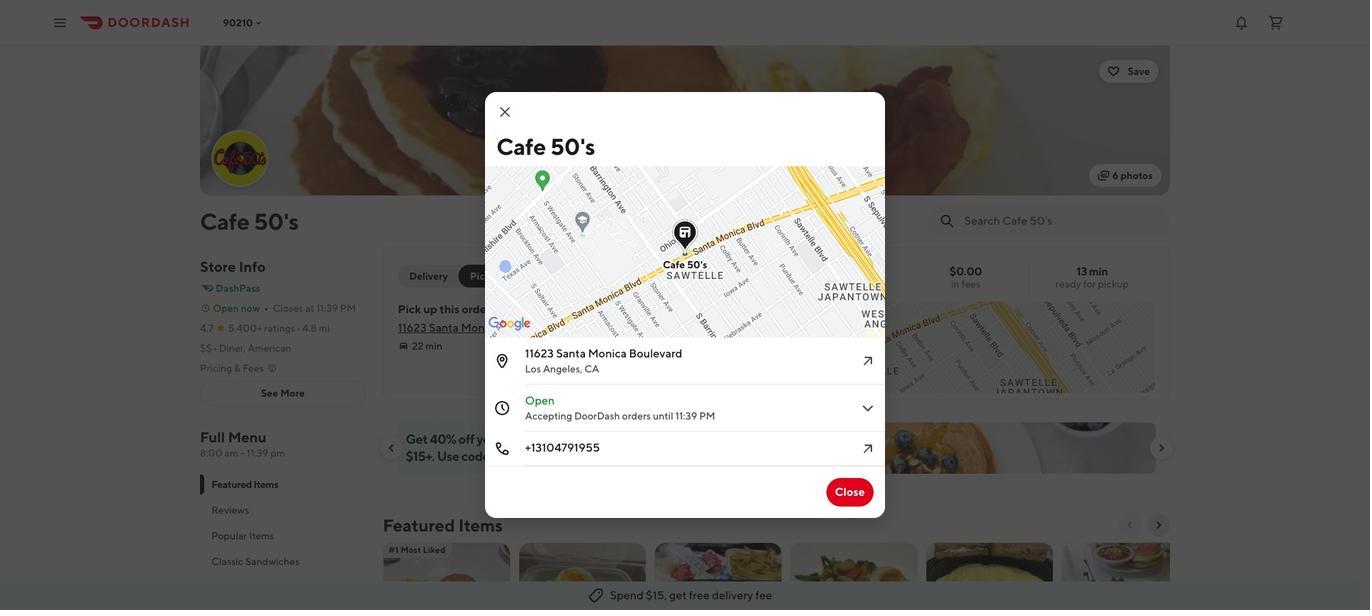 Task type: vqa. For each thing, say whether or not it's contained in the screenshot.
up in Pick up this order at: 11623 Santa Monica Boulevard
yes



Task type: describe. For each thing, give the bounding box(es) containing it.
see
[[261, 388, 278, 399]]

see more
[[261, 388, 305, 399]]

pick up this order at: 11623 santa monica boulevard
[[398, 303, 555, 335]]

boulevard inside 11623 santa monica boulevard los angeles, ca
[[629, 347, 682, 361]]

0 vertical spatial featured
[[211, 479, 252, 491]]

4.8 mi
[[302, 323, 330, 334]]

pm
[[270, 448, 285, 459]]

pick
[[398, 303, 421, 316]]

monica inside 11623 santa monica boulevard los angeles, ca
[[588, 347, 627, 361]]

-
[[240, 448, 245, 459]]

delivery
[[712, 589, 753, 603]]

min for 22
[[425, 341, 442, 352]]

40deal,
[[492, 449, 545, 464]]

for inside get 40% off your first 2 orders. save up to $10 on orders $15+.  use code 40deal, valid for 45 days
[[576, 449, 592, 464]]

delivery
[[409, 271, 448, 282]]

items inside heading
[[458, 516, 503, 536]]

• closes at 11:39 pm
[[264, 303, 356, 314]]

map region for the bottommost powered by google "image"
[[499, 185, 1231, 551]]

22 min
[[412, 341, 442, 352]]

free
[[689, 589, 710, 603]]

Item Search search field
[[964, 214, 1159, 229]]

40%
[[430, 432, 456, 447]]

use
[[437, 449, 459, 464]]

ca
[[584, 364, 599, 375]]

min for 13
[[1089, 265, 1108, 279]]

13 min ready for pickup
[[1056, 265, 1129, 290]]

save button
[[1099, 60, 1159, 83]]

reviews button
[[200, 498, 366, 524]]

at:
[[493, 303, 506, 316]]

open for open accepting doordash orders until 11:39 pm
[[525, 394, 555, 408]]

previous button of carousel image
[[386, 443, 397, 454]]

#1 most liked
[[389, 545, 446, 556]]

orders inside get 40% off your first 2 orders. save up to $10 on orders $15+.  use code 40deal, valid for 45 days
[[680, 432, 716, 447]]

0 horizontal spatial featured items
[[211, 479, 278, 491]]

open menu image
[[51, 14, 69, 31]]

most
[[400, 545, 421, 556]]

classic sandwiches
[[211, 556, 299, 568]]

boulevard inside pick up this order at: 11623 santa monica boulevard
[[502, 321, 555, 335]]

2
[[529, 432, 536, 447]]

liked
[[423, 545, 446, 556]]

fees
[[242, 363, 264, 374]]

pickup
[[470, 271, 502, 282]]

store
[[200, 259, 236, 275]]

monica inside pick up this order at: 11623 santa monica boulevard
[[461, 321, 500, 335]]

order methods option group
[[398, 265, 514, 288]]

orders inside open accepting doordash orders until 11:39 pm
[[622, 411, 651, 422]]

popular items button
[[200, 524, 366, 549]]

get
[[669, 589, 687, 603]]

0 horizontal spatial •
[[213, 343, 217, 354]]

45
[[594, 449, 609, 464]]

Pickup radio
[[459, 265, 514, 288]]

pricing & fees
[[200, 363, 264, 374]]

get 40% off your first 2 orders. save up to $10 on orders $15+.  use code 40deal, valid for 45 days
[[406, 432, 716, 464]]

popular
[[211, 531, 247, 542]]

90210
[[223, 17, 253, 28]]

#1
[[389, 545, 399, 556]]

spend $15, get free delivery fee
[[610, 589, 772, 603]]

$0.00 in fees
[[949, 265, 982, 290]]

notification bell image
[[1233, 14, 1250, 31]]

classic sandwiches button
[[200, 549, 366, 575]]

open accepting doordash orders until 11:39 pm
[[525, 394, 715, 422]]

11623 santa monica boulevard link
[[398, 321, 555, 335]]

6 photos
[[1112, 170, 1153, 181]]

avocado  & sauteed  spinach omelette image
[[926, 543, 1053, 611]]

los
[[525, 364, 541, 375]]

5,400+
[[228, 323, 262, 334]]

5,400+ ratings •
[[228, 323, 301, 334]]

orders.
[[538, 432, 577, 447]]

previous button of carousel image
[[1124, 520, 1136, 531]]

#1 most liked button
[[383, 543, 511, 611]]

$0.00
[[949, 265, 982, 279]]

see more button
[[201, 382, 365, 405]]

tuna - fresh tomato - jack cheese melt image
[[655, 543, 781, 611]]

closes
[[273, 303, 303, 314]]

close cafe 50's image
[[496, 104, 514, 121]]

sandwiches
[[245, 556, 299, 568]]

accepting
[[525, 411, 572, 422]]

appetizers
[[211, 582, 261, 594]]

first
[[504, 432, 526, 447]]

southern fried chicken dinner image
[[791, 543, 917, 611]]

map region for powered by google "image" within the cafe 50's dialog
[[324, 89, 1055, 455]]

until
[[653, 411, 673, 422]]

full
[[200, 429, 225, 446]]

1 vertical spatial powered by google image
[[570, 373, 612, 387]]

2 click item image from the top
[[859, 441, 876, 458]]

code
[[461, 449, 490, 464]]

cafe 50's dialog
[[324, 89, 1055, 519]]

0 vertical spatial pm
[[340, 303, 356, 314]]

powered by google image inside cafe 50's dialog
[[489, 317, 531, 331]]

$15+.
[[406, 449, 435, 464]]

more
[[280, 388, 305, 399]]

am
[[224, 448, 238, 459]]

$10
[[640, 432, 661, 447]]



Task type: locate. For each thing, give the bounding box(es) containing it.
items inside button
[[249, 531, 274, 542]]

open
[[213, 303, 239, 314], [525, 394, 555, 408]]

•
[[264, 303, 269, 314], [297, 323, 301, 334], [213, 343, 217, 354]]

1 vertical spatial santa
[[556, 347, 586, 361]]

click item image down click item image
[[859, 441, 876, 458]]

90210 button
[[223, 17, 264, 28]]

save
[[1128, 66, 1150, 77], [579, 432, 606, 447]]

1 vertical spatial click item image
[[859, 441, 876, 458]]

click item image
[[859, 353, 876, 370], [859, 441, 876, 458]]

0 vertical spatial for
[[1083, 279, 1096, 290]]

southern fried mac & cheese bites image
[[1062, 543, 1189, 611]]

0 vertical spatial save
[[1128, 66, 1150, 77]]

2 vertical spatial 11:39
[[247, 448, 268, 459]]

1 horizontal spatial 11623
[[525, 347, 554, 361]]

11:39 right at on the left of the page
[[316, 303, 338, 314]]

boulevard
[[502, 321, 555, 335], [629, 347, 682, 361]]

0 vertical spatial orders
[[622, 411, 651, 422]]

up inside pick up this order at: 11623 santa monica boulevard
[[423, 303, 437, 316]]

ready
[[1056, 279, 1081, 290]]

$$ • diner, american
[[200, 343, 291, 354]]

+13104791955
[[525, 441, 600, 455]]

1 horizontal spatial pm
[[699, 411, 715, 422]]

min right 13
[[1089, 265, 1108, 279]]

for right ready
[[1083, 279, 1096, 290]]

group
[[534, 271, 564, 282]]

0 horizontal spatial open
[[213, 303, 239, 314]]

1 click item image from the top
[[859, 353, 876, 370]]

1 vertical spatial boulevard
[[629, 347, 682, 361]]

pickup
[[1098, 279, 1129, 290]]

photos
[[1120, 170, 1153, 181]]

fee
[[755, 589, 772, 603]]

store info
[[200, 259, 266, 275]]

up inside get 40% off your first 2 orders. save up to $10 on orders $15+.  use code 40deal, valid for 45 days
[[609, 432, 624, 447]]

0 vertical spatial next button of carousel image
[[1156, 443, 1167, 454]]

your
[[477, 432, 502, 447]]

open now
[[213, 303, 260, 314]]

8:00
[[200, 448, 223, 459]]

0 vertical spatial santa
[[429, 321, 459, 335]]

close
[[835, 486, 865, 499]]

0 vertical spatial powered by google image
[[489, 317, 531, 331]]

4.8
[[302, 323, 317, 334]]

1 vertical spatial 11623
[[525, 347, 554, 361]]

11:39 right until
[[675, 411, 697, 422]]

6
[[1112, 170, 1118, 181]]

1 vertical spatial 11:39
[[675, 411, 697, 422]]

1 vertical spatial next button of carousel image
[[1153, 520, 1164, 531]]

0 horizontal spatial 11623
[[398, 321, 427, 335]]

0 vertical spatial •
[[264, 303, 269, 314]]

1 horizontal spatial monica
[[588, 347, 627, 361]]

featured items heading
[[383, 514, 503, 537]]

up
[[423, 303, 437, 316], [609, 432, 624, 447]]

close button
[[826, 479, 874, 507]]

0 horizontal spatial orders
[[622, 411, 651, 422]]

santa up angeles,
[[556, 347, 586, 361]]

appetizers button
[[200, 575, 366, 601]]

valid
[[547, 449, 574, 464]]

full menu 8:00 am - 11:39 pm
[[200, 429, 285, 459]]

1 horizontal spatial boulevard
[[629, 347, 682, 361]]

boulevard up until
[[629, 347, 682, 361]]

11:39 for full menu
[[247, 448, 268, 459]]

11623 santa monica boulevard los angeles, ca
[[525, 347, 682, 375]]

11:39 right -
[[247, 448, 268, 459]]

0 horizontal spatial boulevard
[[502, 321, 555, 335]]

$15,
[[646, 589, 667, 603]]

pm right at on the left of the page
[[340, 303, 356, 314]]

louisiana style chicken strips image
[[519, 543, 646, 611]]

for inside 13 min ready for pickup
[[1083, 279, 1096, 290]]

save inside button
[[1128, 66, 1150, 77]]

featured
[[211, 479, 252, 491], [383, 516, 455, 536]]

1 horizontal spatial orders
[[680, 432, 716, 447]]

11:39 inside full menu 8:00 am - 11:39 pm
[[247, 448, 268, 459]]

pricing & fees button
[[200, 361, 278, 376]]

1 vertical spatial orders
[[680, 432, 716, 447]]

off
[[458, 432, 474, 447]]

cafe
[[496, 133, 546, 160], [200, 208, 250, 235], [663, 259, 685, 271], [663, 259, 685, 271]]

1 horizontal spatial open
[[525, 394, 555, 408]]

open down dashpass
[[213, 303, 239, 314]]

0 vertical spatial min
[[1089, 265, 1108, 279]]

11623 inside 11623 santa monica boulevard los angeles, ca
[[525, 347, 554, 361]]

0 horizontal spatial santa
[[429, 321, 459, 335]]

1 vertical spatial monica
[[588, 347, 627, 361]]

open inside open accepting doordash orders until 11:39 pm
[[525, 394, 555, 408]]

0 horizontal spatial 11:39
[[247, 448, 268, 459]]

4.7
[[200, 323, 214, 334]]

up left this
[[423, 303, 437, 316]]

for left 45
[[576, 449, 592, 464]]

items up 2+2+2  breakfast image
[[458, 516, 503, 536]]

boulevard down at:
[[502, 321, 555, 335]]

fees
[[961, 279, 980, 290]]

reviews
[[211, 505, 249, 516]]

0 vertical spatial boulevard
[[502, 321, 555, 335]]

0 vertical spatial open
[[213, 303, 239, 314]]

click item image up click item image
[[859, 353, 876, 370]]

1 vertical spatial save
[[579, 432, 606, 447]]

diner,
[[219, 343, 246, 354]]

featured up reviews
[[211, 479, 252, 491]]

1 horizontal spatial 11:39
[[316, 303, 338, 314]]

info
[[239, 259, 266, 275]]

2 horizontal spatial •
[[297, 323, 301, 334]]

mi
[[319, 323, 330, 334]]

1 horizontal spatial featured
[[383, 516, 455, 536]]

map region
[[324, 89, 1055, 455], [499, 185, 1231, 551]]

0 horizontal spatial pm
[[340, 303, 356, 314]]

min inside 13 min ready for pickup
[[1089, 265, 1108, 279]]

on
[[663, 432, 678, 447]]

0 horizontal spatial save
[[579, 432, 606, 447]]

group order
[[534, 271, 594, 282]]

0 vertical spatial featured items
[[211, 479, 278, 491]]

1 horizontal spatial for
[[1083, 279, 1096, 290]]

0 vertical spatial 11:39
[[316, 303, 338, 314]]

santa inside 11623 santa monica boulevard los angeles, ca
[[556, 347, 586, 361]]

2 horizontal spatial 11:39
[[675, 411, 697, 422]]

popular items
[[211, 531, 274, 542]]

for
[[1083, 279, 1096, 290], [576, 449, 592, 464]]

get
[[406, 432, 428, 447]]

0 vertical spatial click item image
[[859, 353, 876, 370]]

items up reviews button
[[254, 479, 278, 491]]

to
[[626, 432, 638, 447]]

featured items up liked
[[383, 516, 503, 536]]

0 items, open order cart image
[[1267, 14, 1284, 31]]

american
[[248, 343, 291, 354]]

days
[[612, 449, 638, 464]]

pm inside open accepting doordash orders until 11:39 pm
[[699, 411, 715, 422]]

santa down this
[[429, 321, 459, 335]]

doordash
[[574, 411, 620, 422]]

click item image
[[859, 400, 876, 417]]

cafe 50's image
[[200, 46, 1170, 196], [213, 131, 267, 186]]

11:39
[[316, 303, 338, 314], [675, 411, 697, 422], [247, 448, 268, 459]]

orders right 'on'
[[680, 432, 716, 447]]

pm right until
[[699, 411, 715, 422]]

min
[[1089, 265, 1108, 279], [425, 341, 442, 352]]

1 horizontal spatial featured items
[[383, 516, 503, 536]]

map region containing cafe 50's
[[324, 89, 1055, 455]]

open up 'accepting'
[[525, 394, 555, 408]]

powered by google image up doordash
[[570, 373, 612, 387]]

powered by google image down at:
[[489, 317, 531, 331]]

1 vertical spatial featured
[[383, 516, 455, 536]]

1 vertical spatial pm
[[699, 411, 715, 422]]

• right now
[[264, 303, 269, 314]]

11623 inside pick up this order at: 11623 santa monica boulevard
[[398, 321, 427, 335]]

featured items up reviews
[[211, 479, 278, 491]]

0 horizontal spatial powered by google image
[[489, 317, 531, 331]]

min right 22
[[425, 341, 442, 352]]

• left 4.8
[[297, 323, 301, 334]]

next button of carousel image
[[1156, 443, 1167, 454], [1153, 520, 1164, 531]]

orders up the to
[[622, 411, 651, 422]]

1 horizontal spatial •
[[264, 303, 269, 314]]

0 vertical spatial 11623
[[398, 321, 427, 335]]

monica down the order
[[461, 321, 500, 335]]

at
[[305, 303, 314, 314]]

1 vertical spatial min
[[425, 341, 442, 352]]

1 vertical spatial up
[[609, 432, 624, 447]]

spend
[[610, 589, 644, 603]]

11:39 inside open accepting doordash orders until 11:39 pm
[[675, 411, 697, 422]]

up left the to
[[609, 432, 624, 447]]

1 vertical spatial for
[[576, 449, 592, 464]]

save inside get 40% off your first 2 orders. save up to $10 on orders $15+.  use code 40deal, valid for 45 days
[[579, 432, 606, 447]]

classic
[[211, 556, 243, 568]]

11623 down pick
[[398, 321, 427, 335]]

1 horizontal spatial powered by google image
[[570, 373, 612, 387]]

13
[[1076, 265, 1087, 279]]

ratings
[[264, 323, 295, 334]]

2+2+2  breakfast image
[[384, 543, 510, 611]]

$$
[[200, 343, 212, 354]]

monica up ca
[[588, 347, 627, 361]]

• right $$
[[213, 343, 217, 354]]

featured items
[[211, 479, 278, 491], [383, 516, 503, 536]]

santa inside pick up this order at: 11623 santa monica boulevard
[[429, 321, 459, 335]]

11623 up the "los"
[[525, 347, 554, 361]]

open for open now
[[213, 303, 239, 314]]

1 horizontal spatial santa
[[556, 347, 586, 361]]

11:39 for open
[[675, 411, 697, 422]]

featured up #1 most liked
[[383, 516, 455, 536]]

pricing
[[200, 363, 232, 374]]

dashpass
[[216, 283, 260, 294]]

0 vertical spatial up
[[423, 303, 437, 316]]

1 horizontal spatial save
[[1128, 66, 1150, 77]]

0 horizontal spatial featured
[[211, 479, 252, 491]]

1 vertical spatial featured items
[[383, 516, 503, 536]]

Delivery radio
[[398, 265, 468, 288]]

0 horizontal spatial min
[[425, 341, 442, 352]]

angeles,
[[543, 364, 582, 375]]

&
[[234, 363, 240, 374]]

group order button
[[525, 265, 602, 288]]

in
[[951, 279, 959, 290]]

1 vertical spatial •
[[297, 323, 301, 334]]

1 horizontal spatial min
[[1089, 265, 1108, 279]]

powered by google image
[[489, 317, 531, 331], [570, 373, 612, 387]]

items up classic sandwiches
[[249, 531, 274, 542]]

featured inside featured items heading
[[383, 516, 455, 536]]

22
[[412, 341, 423, 352]]

santa
[[429, 321, 459, 335], [556, 347, 586, 361]]

now
[[241, 303, 260, 314]]

order
[[462, 303, 491, 316]]

0 horizontal spatial monica
[[461, 321, 500, 335]]

menu
[[228, 429, 267, 446]]

1 horizontal spatial up
[[609, 432, 624, 447]]

0 vertical spatial monica
[[461, 321, 500, 335]]

1 vertical spatial open
[[525, 394, 555, 408]]

0 horizontal spatial for
[[576, 449, 592, 464]]

0 horizontal spatial up
[[423, 303, 437, 316]]

2 vertical spatial •
[[213, 343, 217, 354]]



